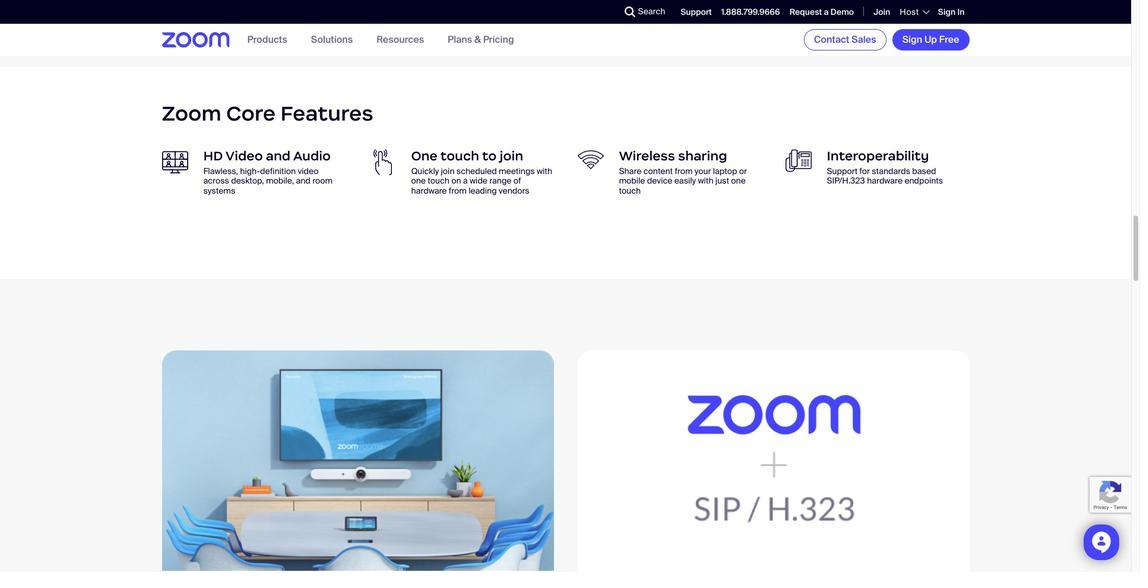 Task type: vqa. For each thing, say whether or not it's contained in the screenshot.
Why
no



Task type: locate. For each thing, give the bounding box(es) containing it.
request
[[790, 6, 822, 17]]

join up meetings
[[500, 148, 524, 164]]

desktop,
[[231, 175, 264, 186]]

join
[[500, 148, 524, 164], [441, 165, 455, 176]]

endpoints
[[905, 175, 944, 186]]

one
[[411, 175, 426, 186], [732, 175, 746, 186]]

0 horizontal spatial from
[[449, 185, 467, 196]]

support
[[681, 6, 712, 17], [827, 165, 858, 176]]

one down one
[[411, 175, 426, 186]]

and
[[266, 148, 291, 164], [296, 175, 311, 186]]

laptop
[[713, 165, 738, 176]]

search image
[[625, 7, 635, 17], [625, 7, 635, 17]]

&
[[475, 34, 481, 46]]

finger tapping icon image
[[370, 149, 396, 175]]

hd
[[203, 148, 223, 164]]

sign up free link
[[893, 29, 970, 51]]

from left your
[[675, 165, 693, 176]]

a inside one touch to join quickly join scheduled meetings with one touch on a wide range of hardware from leading vendors
[[463, 175, 468, 186]]

with
[[537, 165, 553, 176], [698, 175, 714, 186]]

resources
[[377, 34, 424, 46]]

join right quickly
[[441, 165, 455, 176]]

wireless sharing share content from your laptop or mobile device easily with just one touch
[[619, 148, 747, 196]]

join link
[[874, 6, 891, 17]]

device
[[647, 175, 673, 186]]

1 horizontal spatial support
[[827, 165, 858, 176]]

0 horizontal spatial with
[[537, 165, 553, 176]]

a right on
[[463, 175, 468, 186]]

sign up free
[[903, 33, 960, 46]]

with right meetings
[[537, 165, 553, 176]]

and up definition
[[266, 148, 291, 164]]

request a demo
[[790, 6, 854, 17]]

sign left in
[[939, 6, 956, 17]]

0 vertical spatial and
[[266, 148, 291, 164]]

0 horizontal spatial join
[[441, 165, 455, 176]]

contact sales link
[[804, 29, 887, 51]]

to
[[482, 148, 497, 164]]

hardware down quickly
[[411, 185, 447, 196]]

video
[[298, 165, 319, 176]]

0 vertical spatial from
[[675, 165, 693, 176]]

telephone image
[[786, 149, 812, 175]]

0 horizontal spatial hardware
[[411, 185, 447, 196]]

hardware down interoperability
[[867, 175, 903, 186]]

resources button
[[377, 34, 424, 46]]

with left just
[[698, 175, 714, 186]]

mobile,
[[266, 175, 294, 186]]

zoom
[[162, 100, 222, 127]]

0 horizontal spatial sign
[[903, 33, 923, 46]]

contact
[[814, 33, 850, 46]]

0 vertical spatial sign
[[939, 6, 956, 17]]

or
[[740, 165, 747, 176]]

1.888.799.9666 link
[[722, 6, 780, 17]]

sip/h.323
[[827, 175, 866, 186]]

sign for sign up free
[[903, 33, 923, 46]]

1 vertical spatial support
[[827, 165, 858, 176]]

1 horizontal spatial a
[[824, 6, 829, 17]]

1 vertical spatial from
[[449, 185, 467, 196]]

one touch to join quickly join scheduled meetings with one touch on a wide range of hardware from leading vendors
[[411, 148, 553, 196]]

1 vertical spatial a
[[463, 175, 468, 186]]

0 horizontal spatial support
[[681, 6, 712, 17]]

products button
[[247, 34, 287, 46]]

2 one from the left
[[732, 175, 746, 186]]

1 vertical spatial join
[[441, 165, 455, 176]]

range
[[490, 175, 512, 186]]

join
[[874, 6, 891, 17]]

from
[[675, 165, 693, 176], [449, 185, 467, 196]]

support left for
[[827, 165, 858, 176]]

on
[[452, 175, 461, 186]]

from left wide
[[449, 185, 467, 196]]

sign inside "link"
[[903, 33, 923, 46]]

your
[[695, 165, 711, 176]]

1 horizontal spatial sign
[[939, 6, 956, 17]]

1 horizontal spatial from
[[675, 165, 693, 176]]

products
[[247, 34, 287, 46]]

one inside one touch to join quickly join scheduled meetings with one touch on a wide range of hardware from leading vendors
[[411, 175, 426, 186]]

leading
[[469, 185, 497, 196]]

easily
[[675, 175, 696, 186]]

1 horizontal spatial with
[[698, 175, 714, 186]]

a
[[824, 6, 829, 17], [463, 175, 468, 186]]

0 horizontal spatial a
[[463, 175, 468, 186]]

sign left up
[[903, 33, 923, 46]]

interoperability support for standards based sip/h.323 hardware endpoints
[[827, 148, 944, 186]]

0 vertical spatial support
[[681, 6, 712, 17]]

1 horizontal spatial one
[[732, 175, 746, 186]]

sign
[[939, 6, 956, 17], [903, 33, 923, 46]]

touch down share
[[619, 185, 641, 196]]

support inside interoperability support for standards based sip/h.323 hardware endpoints
[[827, 165, 858, 176]]

hardware
[[867, 175, 903, 186], [411, 185, 447, 196]]

1 vertical spatial and
[[296, 175, 311, 186]]

sign for sign in
[[939, 6, 956, 17]]

core
[[226, 100, 276, 127]]

1 vertical spatial sign
[[903, 33, 923, 46]]

a left the demo
[[824, 6, 829, 17]]

touch
[[441, 148, 479, 164], [428, 175, 450, 186], [619, 185, 641, 196]]

0 horizontal spatial one
[[411, 175, 426, 186]]

zoom logo image
[[162, 32, 230, 47]]

None search field
[[581, 2, 628, 21]]

0 vertical spatial join
[[500, 148, 524, 164]]

support right search
[[681, 6, 712, 17]]

video
[[226, 148, 263, 164]]

1 horizontal spatial hardware
[[867, 175, 903, 186]]

sign in
[[939, 6, 965, 17]]

search
[[638, 6, 666, 17]]

quickly
[[411, 165, 439, 176]]

and left "room"
[[296, 175, 311, 186]]

one right just
[[732, 175, 746, 186]]

contact sales
[[814, 33, 877, 46]]

zoom core features
[[162, 100, 374, 127]]

1 one from the left
[[411, 175, 426, 186]]

0 vertical spatial a
[[824, 6, 829, 17]]



Task type: describe. For each thing, give the bounding box(es) containing it.
1.888.799.9666
[[722, 6, 780, 17]]

vendors
[[499, 185, 530, 196]]

in
[[958, 6, 965, 17]]

across
[[203, 175, 229, 186]]

room
[[313, 175, 333, 186]]

high-
[[240, 165, 260, 176]]

free
[[940, 33, 960, 46]]

systems
[[203, 185, 235, 196]]

from inside 'wireless sharing share content from your laptop or mobile device easily with just one touch'
[[675, 165, 693, 176]]

definition
[[260, 165, 296, 176]]

for
[[860, 165, 870, 176]]

sharing
[[678, 148, 728, 164]]

interoperability
[[827, 148, 929, 164]]

sales
[[852, 33, 877, 46]]

one
[[411, 148, 438, 164]]

sign in link
[[939, 6, 965, 17]]

mobile
[[619, 175, 646, 186]]

touch up scheduled
[[441, 148, 479, 164]]

one inside 'wireless sharing share content from your laptop or mobile device easily with just one touch'
[[732, 175, 746, 186]]

plans & pricing
[[448, 34, 514, 46]]

zoom plus sip / h.323 image
[[578, 350, 970, 571]]

from inside one touch to join quickly join scheduled meetings with one touch on a wide range of hardware from leading vendors
[[449, 185, 467, 196]]

with inside 'wireless sharing share content from your laptop or mobile device easily with just one touch'
[[698, 175, 714, 186]]

demo
[[831, 6, 854, 17]]

1 horizontal spatial and
[[296, 175, 311, 186]]

wireless sharing image
[[578, 149, 604, 175]]

support link
[[681, 6, 712, 17]]

audio
[[293, 148, 331, 164]]

solutions
[[311, 34, 353, 46]]

host button
[[900, 7, 929, 17]]

features
[[281, 100, 374, 127]]

solutions button
[[311, 34, 353, 46]]

0 horizontal spatial and
[[266, 148, 291, 164]]

with inside one touch to join quickly join scheduled meetings with one touch on a wide range of hardware from leading vendors
[[537, 165, 553, 176]]

plans
[[448, 34, 472, 46]]

wireless
[[619, 148, 675, 164]]

flawless,
[[203, 165, 238, 176]]

hd video and audio flawless, high-definition video across desktop, mobile, and room systems
[[203, 148, 333, 196]]

plans & pricing link
[[448, 34, 514, 46]]

pricing
[[483, 34, 514, 46]]

share
[[619, 165, 642, 176]]

of
[[514, 175, 521, 186]]

hardware inside one touch to join quickly join scheduled meetings with one touch on a wide range of hardware from leading vendors
[[411, 185, 447, 196]]

1 horizontal spatial join
[[500, 148, 524, 164]]

based
[[913, 165, 937, 176]]

meetings
[[499, 165, 535, 176]]

blue computer room image
[[162, 350, 554, 571]]

touch inside 'wireless sharing share content from your laptop or mobile device easily with just one touch'
[[619, 185, 641, 196]]

wide
[[470, 175, 488, 186]]

host
[[900, 7, 920, 17]]

just
[[716, 175, 730, 186]]

content
[[644, 165, 673, 176]]

scheduled
[[457, 165, 497, 176]]

request a demo link
[[790, 6, 854, 17]]

up
[[925, 33, 938, 46]]

standards
[[872, 165, 911, 176]]

four people on a computer screen image
[[162, 149, 188, 175]]

touch left on
[[428, 175, 450, 186]]

hardware inside interoperability support for standards based sip/h.323 hardware endpoints
[[867, 175, 903, 186]]



